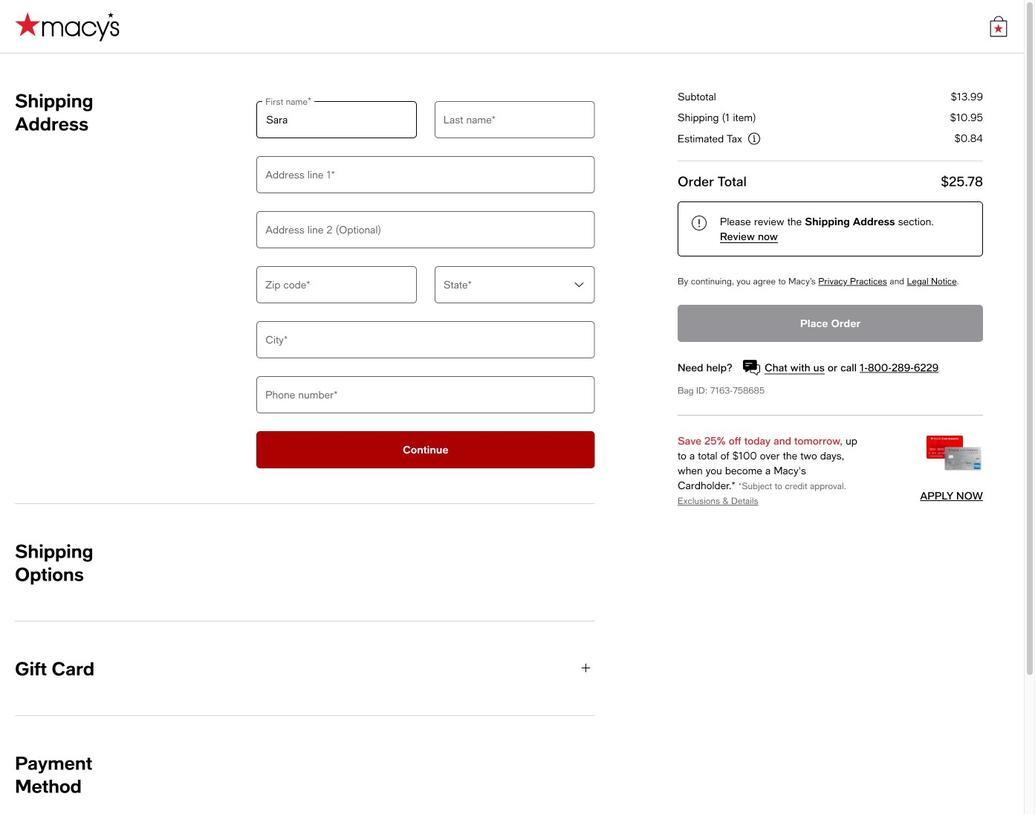 Task type: locate. For each thing, give the bounding box(es) containing it.
  text field
[[257, 211, 595, 248], [257, 266, 417, 303], [257, 321, 595, 358]]

shopping bag image
[[989, 16, 1010, 37]]

0 vertical spatial   text field
[[257, 211, 595, 248]]

  text field
[[257, 101, 417, 138], [435, 101, 595, 138], [257, 156, 595, 193]]

  telephone field
[[257, 376, 595, 413]]

2 vertical spatial   text field
[[257, 321, 595, 358]]

3   text field from the top
[[257, 321, 595, 358]]

1 vertical spatial   text field
[[257, 266, 417, 303]]



Task type: vqa. For each thing, say whether or not it's contained in the screenshot.
Macy's home image
yes



Task type: describe. For each thing, give the bounding box(es) containing it.
2   text field from the top
[[257, 266, 417, 303]]

1   text field from the top
[[257, 211, 595, 248]]

macy's home image
[[15, 12, 120, 41]]



